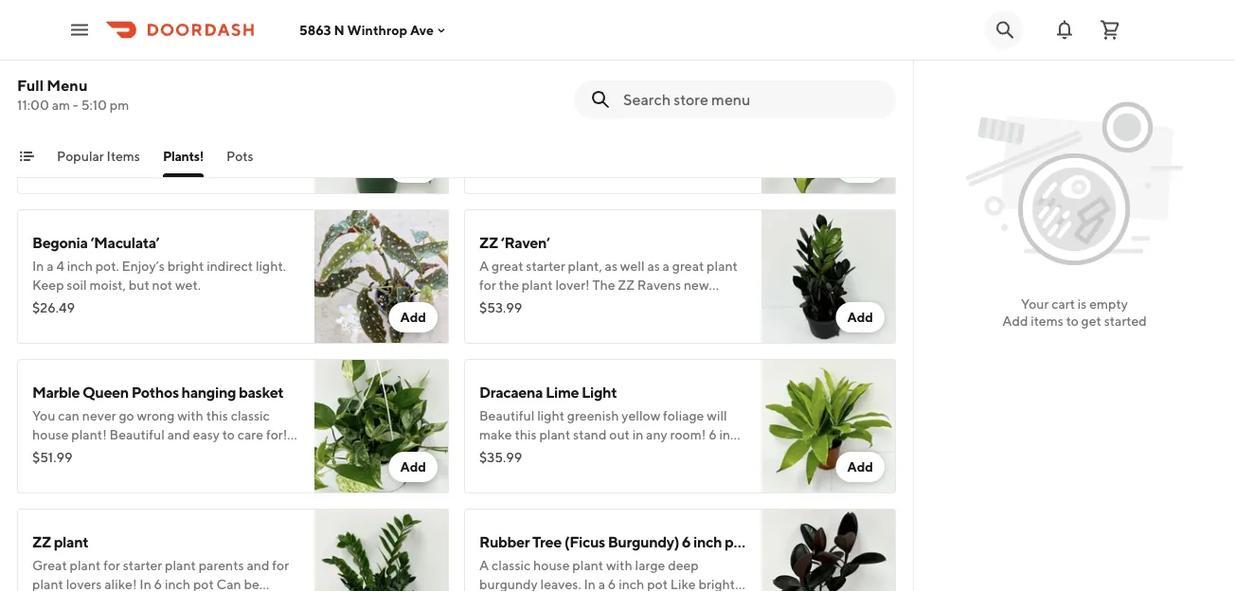 Task type: describe. For each thing, give the bounding box(es) containing it.
2
[[714, 146, 721, 162]]

alike!
[[104, 576, 137, 591]]

soil inside the begonia 'maculata' in a 4 inch pot. enjoy's bright indirect light. keep soil moist, but not wet. $26.49
[[67, 277, 87, 293]]

light. inside the begonia 'maculata' in a 4 inch pot. enjoy's bright indirect light. keep soil moist, but not wet. $26.49
[[256, 258, 286, 274]]

6 up deep
[[682, 533, 691, 551]]

6 inside zz plant great plant for starter plant parents and for plant lovers alike!  in 6 inch pot  can b
[[154, 576, 162, 591]]

let inside "pothos 'pearls and jade' stunning leaves on this version of a classic house plant. looks great trailing or on a pole. in 4 inch pot.  medium to lower light  let mostly dry out between waterings."
[[246, 146, 266, 162]]

enjoy's
[[122, 258, 165, 274]]

a inside the begonia 'maculata' in a 4 inch pot. enjoy's bright indirect light. keep soil moist, but not wet. $26.49
[[47, 258, 54, 274]]

lower
[[180, 146, 214, 162]]

inches
[[479, 165, 518, 181]]

to down "stunning"
[[531, 146, 544, 162]]

pot. inside the begonia 'maculata' in a 4 inch pot. enjoy's bright indirect light. keep soil moist, but not wet. $26.49
[[95, 258, 119, 274]]

in inside "pothos 'pearls and jade' stunning leaves on this version of a classic house plant. looks great trailing or on a pole. in 4 inch pot.  medium to lower light  let mostly dry out between waterings."
[[32, 146, 44, 162]]

marble queen pothos hanging basket
[[32, 383, 284, 401]]

medium
[[479, 146, 529, 162]]

(ficus
[[564, 533, 605, 551]]

pothos 'pearls and jade' stunning leaves on this version of a classic house plant. looks great trailing or on a pole. in 4 inch pot.  medium to lower light  let mostly dry out between waterings.
[[32, 84, 298, 181]]

dry inside philodendron brazil philodendron brazil is an easy to grow plant with stunning leaves.  in a 6 inch pot.   likes medium to bright indirect light.   let top 2 inches of soil dry out between waterings.
[[559, 165, 578, 181]]

like
[[671, 576, 696, 591]]

show menu categories image
[[19, 149, 34, 164]]

$51.99
[[32, 450, 72, 465]]

4 inside "pothos 'pearls and jade' stunning leaves on this version of a classic house plant. looks great trailing or on a pole. in 4 inch pot.  medium to lower light  let mostly dry out between waterings."
[[47, 146, 55, 162]]

4 inside the begonia 'maculata' in a 4 inch pot. enjoy's bright indirect light. keep soil moist, but not wet. $26.49
[[56, 258, 64, 274]]

$26.49
[[32, 300, 75, 315]]

a inside rubber tree (ficus burgundy) 6 inch pot a classic house plant with large deep burgundy leaves.  in a 6 inch pot  like brigh
[[598, 576, 605, 591]]

1 for from the left
[[103, 558, 120, 573]]

basket
[[239, 383, 284, 401]]

add for begonia 'maculata'
[[400, 309, 426, 325]]

full
[[17, 76, 44, 94]]

indirect inside the begonia 'maculata' in a 4 inch pot. enjoy's bright indirect light. keep soil moist, but not wet. $26.49
[[207, 258, 253, 274]]

bright inside philodendron brazil philodendron brazil is an easy to grow plant with stunning leaves.  in a 6 inch pot.   likes medium to bright indirect light.   let top 2 inches of soil dry out between waterings.
[[547, 146, 583, 162]]

leaves. inside philodendron brazil philodendron brazil is an easy to grow plant with stunning leaves.  in a 6 inch pot.   likes medium to bright indirect light.   let top 2 inches of soil dry out between waterings.
[[564, 127, 604, 143]]

inch inside "pothos 'pearls and jade' stunning leaves on this version of a classic house plant. looks great trailing or on a pole. in 4 inch pot.  medium to lower light  let mostly dry out between waterings."
[[57, 146, 83, 162]]

inch down the large
[[619, 576, 645, 591]]

bright inside the begonia 'maculata' in a 4 inch pot. enjoy's bright indirect light. keep soil moist, but not wet. $26.49
[[167, 258, 204, 274]]

5863
[[299, 22, 331, 38]]

version
[[173, 108, 216, 124]]

0 vertical spatial brazil
[[574, 84, 611, 102]]

soil inside philodendron brazil philodendron brazil is an easy to grow plant with stunning leaves.  in a 6 inch pot.   likes medium to bright indirect light.   let top 2 inches of soil dry out between waterings.
[[536, 165, 556, 181]]

an
[[613, 108, 627, 124]]

grow
[[675, 108, 705, 124]]

can
[[216, 576, 241, 591]]

-
[[73, 97, 79, 113]]

add button for philodendron brazil
[[836, 153, 885, 183]]

with inside philodendron brazil philodendron brazil is an easy to grow plant with stunning leaves.  in a 6 inch pot.   likes medium to bright indirect light.   let top 2 inches of soil dry out between waterings.
[[479, 127, 506, 143]]

in inside zz plant great plant for starter plant parents and for plant lovers alike!  in 6 inch pot  can b
[[140, 576, 151, 591]]

'maculata'
[[90, 234, 159, 252]]

deep
[[668, 558, 699, 573]]

zz for zz plant great plant for starter plant parents and for plant lovers alike!  in 6 inch pot  can b
[[32, 533, 51, 551]]

begonia 'maculata' image
[[315, 209, 449, 344]]

zz plant image
[[315, 509, 449, 591]]

is inside your cart is empty add items to get started
[[1078, 296, 1087, 312]]

$35.99
[[479, 450, 522, 465]]

and inside "pothos 'pearls and jade' stunning leaves on this version of a classic house plant. looks great trailing or on a pole. in 4 inch pot.  medium to lower light  let mostly dry out between waterings."
[[129, 84, 155, 102]]

add button for zz 'raven'
[[836, 302, 885, 333]]

keep
[[32, 277, 64, 293]]

pole.
[[268, 127, 298, 143]]

plants!
[[163, 148, 204, 164]]

0 horizontal spatial on
[[130, 108, 145, 124]]

n
[[334, 22, 345, 38]]

large
[[635, 558, 665, 573]]

a left pole.
[[259, 127, 266, 143]]

pothos inside "pothos 'pearls and jade' stunning leaves on this version of a classic house plant. looks great trailing or on a pole. in 4 inch pot.  medium to lower light  let mostly dry out between waterings."
[[32, 84, 80, 102]]

pot inside zz plant great plant for starter plant parents and for plant lovers alike!  in 6 inch pot  can b
[[193, 576, 214, 591]]

dry inside "pothos 'pearls and jade' stunning leaves on this version of a classic house plant. looks great trailing or on a pole. in 4 inch pot.  medium to lower light  let mostly dry out between waterings."
[[75, 165, 94, 181]]

full menu 11:00 am - 5:10 pm
[[17, 76, 129, 113]]

started
[[1104, 313, 1147, 329]]

plant.
[[71, 127, 105, 143]]

light
[[582, 383, 617, 401]]

pots
[[226, 148, 254, 164]]

5863 n winthrop ave button
[[299, 22, 449, 38]]

stunning
[[32, 108, 87, 124]]

stunning
[[508, 127, 561, 143]]

items
[[1031, 313, 1064, 329]]

pot. inside philodendron brazil philodendron brazil is an easy to grow plant with stunning leaves.  in a 6 inch pot.   likes medium to bright indirect light.   let top 2 inches of soil dry out between waterings.
[[670, 127, 694, 143]]

to inside "pothos 'pearls and jade' stunning leaves on this version of a classic house plant. looks great trailing or on a pole. in 4 inch pot.  medium to lower light  let mostly dry out between waterings."
[[165, 146, 178, 162]]

begonia 'maculata' in a 4 inch pot. enjoy's bright indirect light. keep soil moist, but not wet. $26.49
[[32, 234, 286, 315]]

plant down great
[[32, 576, 63, 591]]

waterings. inside "pothos 'pearls and jade' stunning leaves on this version of a classic house plant. looks great trailing or on a pole. in 4 inch pot.  medium to lower light  let mostly dry out between waterings."
[[176, 165, 238, 181]]

in inside rubber tree (ficus burgundy) 6 inch pot a classic house plant with large deep burgundy leaves.  in a 6 inch pot  like brigh
[[584, 576, 596, 591]]

popular items button
[[57, 147, 140, 177]]

burgundy)
[[608, 533, 679, 551]]

1 vertical spatial pothos
[[131, 383, 179, 401]]

Item Search search field
[[623, 89, 881, 110]]

this
[[148, 108, 170, 124]]

not
[[152, 277, 173, 293]]

of inside philodendron brazil philodendron brazil is an easy to grow plant with stunning leaves.  in a 6 inch pot.   likes medium to bright indirect light.   let top 2 inches of soil dry out between waterings.
[[521, 165, 533, 181]]

moist,
[[90, 277, 126, 293]]

begonia
[[32, 234, 88, 252]]

popular items
[[57, 148, 140, 164]]

rubber tree (ficus burgundy) 6 inch pot a classic house plant with large deep burgundy leaves.  in a 6 inch pot  like brigh
[[479, 533, 748, 591]]

but
[[129, 277, 149, 293]]

empty
[[1090, 296, 1128, 312]]

5863 n winthrop ave
[[299, 22, 434, 38]]

1 philodendron from the top
[[479, 84, 571, 102]]

classic inside "pothos 'pearls and jade' stunning leaves on this version of a classic house plant. looks great trailing or on a pole. in 4 inch pot.  medium to lower light  let mostly dry out between waterings."
[[243, 108, 282, 124]]

cart
[[1052, 296, 1075, 312]]

inch up deep
[[694, 533, 722, 551]]

tree
[[532, 533, 562, 551]]

your
[[1021, 296, 1049, 312]]

pm
[[110, 97, 129, 113]]

popular
[[57, 148, 104, 164]]

zz 'raven'
[[479, 234, 550, 252]]

to inside your cart is empty add items to get started
[[1066, 313, 1079, 329]]

lovers
[[66, 576, 102, 591]]

zz plant great plant for starter plant parents and for plant lovers alike!  in 6 inch pot  can b
[[32, 533, 289, 591]]

add for marble queen pothos hanging basket
[[400, 459, 426, 475]]

am
[[52, 97, 70, 113]]

0 items, open order cart image
[[1099, 18, 1122, 41]]

plant inside philodendron brazil philodendron brazil is an easy to grow plant with stunning leaves.  in a 6 inch pot.   likes medium to bright indirect light.   let top 2 inches of soil dry out between waterings.
[[708, 108, 739, 124]]

queen
[[82, 383, 129, 401]]

dracaena lime light
[[479, 383, 617, 401]]

winthrop
[[347, 22, 407, 38]]



Task type: vqa. For each thing, say whether or not it's contained in the screenshot.
starter
yes



Task type: locate. For each thing, give the bounding box(es) containing it.
0 horizontal spatial indirect
[[207, 258, 253, 274]]

plant inside rubber tree (ficus burgundy) 6 inch pot a classic house plant with large deep burgundy leaves.  in a 6 inch pot  like brigh
[[573, 558, 604, 573]]

1 vertical spatial on
[[241, 127, 256, 143]]

waterings.
[[176, 165, 238, 181], [660, 165, 721, 181]]

for right parents
[[272, 558, 289, 573]]

pothos 'pearls and jade' image
[[315, 60, 449, 194]]

4 up mostly
[[47, 146, 55, 162]]

1 horizontal spatial with
[[606, 558, 633, 573]]

0 horizontal spatial pot
[[193, 576, 214, 591]]

soil
[[536, 165, 556, 181], [67, 277, 87, 293]]

0 vertical spatial with
[[479, 127, 506, 143]]

inch down begonia
[[67, 258, 93, 274]]

leaves. down tree
[[540, 576, 581, 591]]

pot. inside "pothos 'pearls and jade' stunning leaves on this version of a classic house plant. looks great trailing or on a pole. in 4 inch pot.  medium to lower light  let mostly dry out between waterings."
[[86, 146, 110, 162]]

5:10
[[81, 97, 107, 113]]

6 down burgundy)
[[608, 576, 616, 591]]

in inside the begonia 'maculata' in a 4 inch pot. enjoy's bright indirect light. keep soil moist, but not wet. $26.49
[[32, 258, 44, 274]]

hanging
[[181, 383, 236, 401]]

pot. down plant.
[[86, 146, 110, 162]]

1 vertical spatial classic
[[492, 558, 531, 573]]

burgundy
[[479, 576, 538, 591]]

1 vertical spatial brazil
[[565, 108, 598, 124]]

plant up likes
[[708, 108, 739, 124]]

add button for marble queen pothos hanging basket
[[389, 452, 438, 482]]

add for philodendron brazil
[[847, 160, 873, 175]]

light
[[216, 146, 244, 162]]

between down an
[[604, 165, 657, 181]]

leaves.
[[564, 127, 604, 143], [540, 576, 581, 591]]

0 vertical spatial is
[[601, 108, 610, 124]]

'raven'
[[501, 234, 550, 252]]

plant right the starter
[[165, 558, 196, 573]]

is right cart
[[1078, 296, 1087, 312]]

a up the or
[[233, 108, 240, 124]]

2 between from the left
[[604, 165, 657, 181]]

for
[[103, 558, 120, 573], [272, 558, 289, 573]]

1 vertical spatial pot.
[[86, 146, 110, 162]]

starter
[[123, 558, 162, 573]]

in inside philodendron brazil philodendron brazil is an easy to grow plant with stunning leaves.  in a 6 inch pot.   likes medium to bright indirect light.   let top 2 inches of soil dry out between waterings.
[[607, 127, 619, 143]]

and right pm
[[129, 84, 155, 102]]

let inside philodendron brazil philodendron brazil is an easy to grow plant with stunning leaves.  in a 6 inch pot.   likes medium to bright indirect light.   let top 2 inches of soil dry out between waterings.
[[668, 146, 688, 162]]

house down tree
[[533, 558, 570, 573]]

1 vertical spatial zz
[[32, 533, 51, 551]]

1 horizontal spatial for
[[272, 558, 289, 573]]

house
[[32, 127, 69, 143], [533, 558, 570, 573]]

house down the stunning
[[32, 127, 69, 143]]

0 vertical spatial pothos
[[32, 84, 80, 102]]

on left this
[[130, 108, 145, 124]]

inch inside philodendron brazil philodendron brazil is an easy to grow plant with stunning leaves.  in a 6 inch pot.   likes medium to bright indirect light.   let top 2 inches of soil dry out between waterings.
[[642, 127, 668, 143]]

0 vertical spatial leaves.
[[564, 127, 604, 143]]

plant up lovers
[[70, 558, 101, 573]]

top
[[691, 146, 711, 162]]

a
[[479, 558, 489, 573]]

leaves
[[90, 108, 127, 124]]

menu
[[47, 76, 88, 94]]

2 let from the left
[[668, 146, 688, 162]]

0 horizontal spatial waterings.
[[176, 165, 238, 181]]

pot right burgundy)
[[725, 533, 748, 551]]

0 horizontal spatial dry
[[75, 165, 94, 181]]

dracaena
[[479, 383, 543, 401]]

0 horizontal spatial house
[[32, 127, 69, 143]]

1 horizontal spatial and
[[247, 558, 269, 573]]

'pearls
[[82, 84, 127, 102]]

likes
[[697, 127, 728, 143]]

pothos right queen
[[131, 383, 179, 401]]

0 horizontal spatial between
[[120, 165, 173, 181]]

1 horizontal spatial out
[[581, 165, 601, 181]]

1 horizontal spatial pothos
[[131, 383, 179, 401]]

leaves. inside rubber tree (ficus burgundy) 6 inch pot a classic house plant with large deep burgundy leaves.  in a 6 inch pot  like brigh
[[540, 576, 581, 591]]

of up the or
[[219, 108, 231, 124]]

on
[[130, 108, 145, 124], [241, 127, 256, 143]]

2 philodendron from the top
[[479, 108, 562, 124]]

trailing
[[181, 127, 223, 143]]

4
[[47, 146, 55, 162], [56, 258, 64, 274]]

between inside "pothos 'pearls and jade' stunning leaves on this version of a classic house plant. looks great trailing or on a pole. in 4 inch pot.  medium to lower light  let mostly dry out between waterings."
[[120, 165, 173, 181]]

great
[[147, 127, 178, 143]]

1 horizontal spatial light.
[[635, 146, 665, 162]]

inch inside zz plant great plant for starter plant parents and for plant lovers alike!  in 6 inch pot  can b
[[165, 576, 191, 591]]

out inside "pothos 'pearls and jade' stunning leaves on this version of a classic house plant. looks great trailing or on a pole. in 4 inch pot.  medium to lower light  let mostly dry out between waterings."
[[97, 165, 118, 181]]

of inside "pothos 'pearls and jade' stunning leaves on this version of a classic house plant. looks great trailing or on a pole. in 4 inch pot.  medium to lower light  let mostly dry out between waterings."
[[219, 108, 231, 124]]

indirect down an
[[586, 146, 632, 162]]

is inside philodendron brazil philodendron brazil is an easy to grow plant with stunning leaves.  in a 6 inch pot.   likes medium to bright indirect light.   let top 2 inches of soil dry out between waterings.
[[601, 108, 610, 124]]

classic
[[243, 108, 282, 124], [492, 558, 531, 573]]

philodendron brazil image
[[762, 60, 896, 194]]

1 vertical spatial light.
[[256, 258, 286, 274]]

and right parents
[[247, 558, 269, 573]]

1 horizontal spatial waterings.
[[660, 165, 721, 181]]

marble
[[32, 383, 80, 401]]

1 vertical spatial and
[[247, 558, 269, 573]]

1 vertical spatial of
[[521, 165, 533, 181]]

0 horizontal spatial 4
[[47, 146, 55, 162]]

light. inside philodendron brazil philodendron brazil is an easy to grow plant with stunning leaves.  in a 6 inch pot.   likes medium to bright indirect light.   let top 2 inches of soil dry out between waterings.
[[635, 146, 665, 162]]

pots button
[[226, 147, 254, 177]]

plant up great
[[54, 533, 88, 551]]

pot
[[725, 533, 748, 551], [193, 576, 214, 591], [647, 576, 668, 591]]

0 vertical spatial light.
[[635, 146, 665, 162]]

2 waterings. from the left
[[660, 165, 721, 181]]

2 horizontal spatial pot
[[725, 533, 748, 551]]

0 vertical spatial classic
[[243, 108, 282, 124]]

2 dry from the left
[[559, 165, 578, 181]]

in up mostly
[[32, 146, 44, 162]]

1 horizontal spatial of
[[521, 165, 533, 181]]

dracaena lime light image
[[762, 359, 896, 494]]

brazil
[[574, 84, 611, 102], [565, 108, 598, 124]]

1 vertical spatial house
[[533, 558, 570, 573]]

1 vertical spatial indirect
[[207, 258, 253, 274]]

a inside philodendron brazil philodendron brazil is an easy to grow plant with stunning leaves.  in a 6 inch pot.   likes medium to bright indirect light.   let top 2 inches of soil dry out between waterings.
[[622, 127, 629, 143]]

6 inside philodendron brazil philodendron brazil is an easy to grow plant with stunning leaves.  in a 6 inch pot.   likes medium to bright indirect light.   let top 2 inches of soil dry out between waterings.
[[631, 127, 639, 143]]

open menu image
[[68, 18, 91, 41]]

0 vertical spatial bright
[[547, 146, 583, 162]]

1 vertical spatial soil
[[67, 277, 87, 293]]

medium
[[112, 146, 163, 162]]

to right easy
[[660, 108, 672, 124]]

to down great
[[165, 146, 178, 162]]

is left an
[[601, 108, 610, 124]]

out inside philodendron brazil philodendron brazil is an easy to grow plant with stunning leaves.  in a 6 inch pot.   likes medium to bright indirect light.   let top 2 inches of soil dry out between waterings.
[[581, 165, 601, 181]]

1 dry from the left
[[75, 165, 94, 181]]

1 horizontal spatial classic
[[492, 558, 531, 573]]

dry down popular
[[75, 165, 94, 181]]

pothos
[[32, 84, 80, 102], [131, 383, 179, 401]]

0 vertical spatial philodendron
[[479, 84, 571, 102]]

11:00
[[17, 97, 49, 113]]

0 horizontal spatial for
[[103, 558, 120, 573]]

great
[[32, 558, 67, 573]]

let right light
[[246, 146, 266, 162]]

1 vertical spatial leaves.
[[540, 576, 581, 591]]

classic up the burgundy
[[492, 558, 531, 573]]

light.
[[635, 146, 665, 162], [256, 258, 286, 274]]

zz for zz 'raven'
[[479, 234, 498, 252]]

4 up keep
[[56, 258, 64, 274]]

6 down the starter
[[154, 576, 162, 591]]

your cart is empty add items to get started
[[1003, 296, 1147, 329]]

0 horizontal spatial bright
[[167, 258, 204, 274]]

0 vertical spatial and
[[129, 84, 155, 102]]

1 horizontal spatial soil
[[536, 165, 556, 181]]

zz 'raven' image
[[762, 209, 896, 344]]

0 vertical spatial 4
[[47, 146, 55, 162]]

to left get
[[1066, 313, 1079, 329]]

looks
[[108, 127, 144, 143]]

plant down (ficus
[[573, 558, 604, 573]]

1 out from the left
[[97, 165, 118, 181]]

a up keep
[[47, 258, 54, 274]]

inch up mostly
[[57, 146, 83, 162]]

a down an
[[622, 127, 629, 143]]

waterings. down top
[[660, 165, 721, 181]]

1 horizontal spatial dry
[[559, 165, 578, 181]]

pothos up the stunning
[[32, 84, 80, 102]]

0 vertical spatial pot.
[[670, 127, 694, 143]]

for up alike!
[[103, 558, 120, 573]]

bright
[[547, 146, 583, 162], [167, 258, 204, 274]]

1 waterings. from the left
[[176, 165, 238, 181]]

pot left can
[[193, 576, 214, 591]]

add for pothos 'pearls and jade'
[[400, 160, 426, 175]]

let left top
[[668, 146, 688, 162]]

with up medium in the top left of the page
[[479, 127, 506, 143]]

waterings. inside philodendron brazil philodendron brazil is an easy to grow plant with stunning leaves.  in a 6 inch pot.   likes medium to bright indirect light.   let top 2 inches of soil dry out between waterings.
[[660, 165, 721, 181]]

inch down easy
[[642, 127, 668, 143]]

1 horizontal spatial house
[[533, 558, 570, 573]]

1 horizontal spatial zz
[[479, 234, 498, 252]]

add button for pothos 'pearls and jade'
[[389, 153, 438, 183]]

1 vertical spatial with
[[606, 558, 633, 573]]

with inside rubber tree (ficus burgundy) 6 inch pot a classic house plant with large deep burgundy leaves.  in a 6 inch pot  like brigh
[[606, 558, 633, 573]]

in up keep
[[32, 258, 44, 274]]

marble queen pothos hanging basket image
[[315, 359, 449, 494]]

zz inside zz plant great plant for starter plant parents and for plant lovers alike!  in 6 inch pot  can b
[[32, 533, 51, 551]]

1 vertical spatial is
[[1078, 296, 1087, 312]]

0 horizontal spatial light.
[[256, 258, 286, 274]]

0 horizontal spatial soil
[[67, 277, 87, 293]]

0 vertical spatial of
[[219, 108, 231, 124]]

a down (ficus
[[598, 576, 605, 591]]

philodendron brazil philodendron brazil is an easy to grow plant with stunning leaves.  in a 6 inch pot.   likes medium to bright indirect light.   let top 2 inches of soil dry out between waterings.
[[479, 84, 739, 181]]

0 vertical spatial soil
[[536, 165, 556, 181]]

between
[[120, 165, 173, 181], [604, 165, 657, 181]]

out
[[97, 165, 118, 181], [581, 165, 601, 181]]

items
[[107, 148, 140, 164]]

dry
[[75, 165, 94, 181], [559, 165, 578, 181]]

pot down the large
[[647, 576, 668, 591]]

add for zz 'raven'
[[847, 309, 873, 325]]

1 horizontal spatial on
[[241, 127, 256, 143]]

is
[[601, 108, 610, 124], [1078, 296, 1087, 312]]

add for dracaena lime light
[[847, 459, 873, 475]]

0 vertical spatial on
[[130, 108, 145, 124]]

add inside your cart is empty add items to get started
[[1003, 313, 1028, 329]]

zz left 'raven'
[[479, 234, 498, 252]]

0 vertical spatial zz
[[479, 234, 498, 252]]

0 horizontal spatial with
[[479, 127, 506, 143]]

rubber tree (ficus burgundy) 6 inch pot image
[[762, 509, 896, 591]]

get
[[1081, 313, 1102, 329]]

0 horizontal spatial and
[[129, 84, 155, 102]]

indirect inside philodendron brazil philodendron brazil is an easy to grow plant with stunning leaves.  in a 6 inch pot.   likes medium to bright indirect light.   let top 2 inches of soil dry out between waterings.
[[586, 146, 632, 162]]

notification bell image
[[1053, 18, 1076, 41]]

1 horizontal spatial 4
[[56, 258, 64, 274]]

6 down easy
[[631, 127, 639, 143]]

add button
[[389, 3, 438, 33], [389, 153, 438, 183], [836, 153, 885, 183], [389, 302, 438, 333], [836, 302, 885, 333], [389, 452, 438, 482], [836, 452, 885, 482]]

1 vertical spatial philodendron
[[479, 108, 562, 124]]

between inside philodendron brazil philodendron brazil is an easy to grow plant with stunning leaves.  in a 6 inch pot.   likes medium to bright indirect light.   let top 2 inches of soil dry out between waterings.
[[604, 165, 657, 181]]

inch
[[642, 127, 668, 143], [57, 146, 83, 162], [67, 258, 93, 274], [694, 533, 722, 551], [165, 576, 191, 591], [619, 576, 645, 591]]

add button for begonia 'maculata'
[[389, 302, 438, 333]]

2 out from the left
[[581, 165, 601, 181]]

inch left can
[[165, 576, 191, 591]]

and
[[129, 84, 155, 102], [247, 558, 269, 573]]

1 horizontal spatial let
[[668, 146, 688, 162]]

1 vertical spatial 4
[[56, 258, 64, 274]]

bright up wet.
[[167, 258, 204, 274]]

leaves. right "stunning"
[[564, 127, 604, 143]]

classic up pole.
[[243, 108, 282, 124]]

on right the or
[[241, 127, 256, 143]]

pot. down grow
[[670, 127, 694, 143]]

rubber
[[479, 533, 530, 551]]

1 horizontal spatial bright
[[547, 146, 583, 162]]

house inside "pothos 'pearls and jade' stunning leaves on this version of a classic house plant. looks great trailing or on a pole. in 4 inch pot.  medium to lower light  let mostly dry out between waterings."
[[32, 127, 69, 143]]

soil down "stunning"
[[536, 165, 556, 181]]

mostly
[[32, 165, 72, 181]]

between down medium
[[120, 165, 173, 181]]

of right inches
[[521, 165, 533, 181]]

0 horizontal spatial of
[[219, 108, 231, 124]]

0 vertical spatial house
[[32, 127, 69, 143]]

philodendron
[[479, 84, 571, 102], [479, 108, 562, 124]]

plant
[[708, 108, 739, 124], [54, 533, 88, 551], [70, 558, 101, 573], [165, 558, 196, 573], [573, 558, 604, 573], [32, 576, 63, 591]]

1 horizontal spatial indirect
[[586, 146, 632, 162]]

0 horizontal spatial let
[[246, 146, 266, 162]]

zz up great
[[32, 533, 51, 551]]

with left the large
[[606, 558, 633, 573]]

1 horizontal spatial between
[[604, 165, 657, 181]]

ave
[[410, 22, 434, 38]]

add
[[400, 10, 426, 26], [400, 160, 426, 175], [847, 160, 873, 175], [400, 309, 426, 325], [847, 309, 873, 325], [1003, 313, 1028, 329], [400, 459, 426, 475], [847, 459, 873, 475]]

house inside rubber tree (ficus burgundy) 6 inch pot a classic house plant with large deep burgundy leaves.  in a 6 inch pot  like brigh
[[533, 558, 570, 573]]

indirect right enjoy's
[[207, 258, 253, 274]]

pot. up moist,
[[95, 258, 119, 274]]

and inside zz plant great plant for starter plant parents and for plant lovers alike!  in 6 inch pot  can b
[[247, 558, 269, 573]]

in down (ficus
[[584, 576, 596, 591]]

waterings. down lower
[[176, 165, 238, 181]]

2 vertical spatial pot.
[[95, 258, 119, 274]]

jade'
[[157, 84, 193, 102]]

0 horizontal spatial pothos
[[32, 84, 80, 102]]

dracaena marginata 'kiwi' image
[[315, 0, 449, 45]]

1 horizontal spatial pot
[[647, 576, 668, 591]]

pot.
[[670, 127, 694, 143], [86, 146, 110, 162], [95, 258, 119, 274]]

1 let from the left
[[246, 146, 266, 162]]

0 horizontal spatial zz
[[32, 533, 51, 551]]

0 vertical spatial indirect
[[586, 146, 632, 162]]

easy
[[630, 108, 657, 124]]

0 horizontal spatial is
[[601, 108, 610, 124]]

a
[[233, 108, 240, 124], [259, 127, 266, 143], [622, 127, 629, 143], [47, 258, 54, 274], [598, 576, 605, 591]]

1 vertical spatial bright
[[167, 258, 204, 274]]

with
[[479, 127, 506, 143], [606, 558, 633, 573]]

1 between from the left
[[120, 165, 173, 181]]

lime
[[546, 383, 579, 401]]

add button for dracaena lime light
[[836, 452, 885, 482]]

in down an
[[607, 127, 619, 143]]

or
[[226, 127, 238, 143]]

soil right keep
[[67, 277, 87, 293]]

of
[[219, 108, 231, 124], [521, 165, 533, 181]]

1 horizontal spatial is
[[1078, 296, 1087, 312]]

classic inside rubber tree (ficus burgundy) 6 inch pot a classic house plant with large deep burgundy leaves.  in a 6 inch pot  like brigh
[[492, 558, 531, 573]]

dry down "stunning"
[[559, 165, 578, 181]]

$53.99
[[479, 300, 522, 315]]

wet.
[[175, 277, 201, 293]]

0 horizontal spatial out
[[97, 165, 118, 181]]

bright down "stunning"
[[547, 146, 583, 162]]

inch inside the begonia 'maculata' in a 4 inch pot. enjoy's bright indirect light. keep soil moist, but not wet. $26.49
[[67, 258, 93, 274]]

0 horizontal spatial classic
[[243, 108, 282, 124]]

parents
[[199, 558, 244, 573]]

in down the starter
[[140, 576, 151, 591]]

$14.99
[[32, 150, 72, 166]]

2 for from the left
[[272, 558, 289, 573]]



